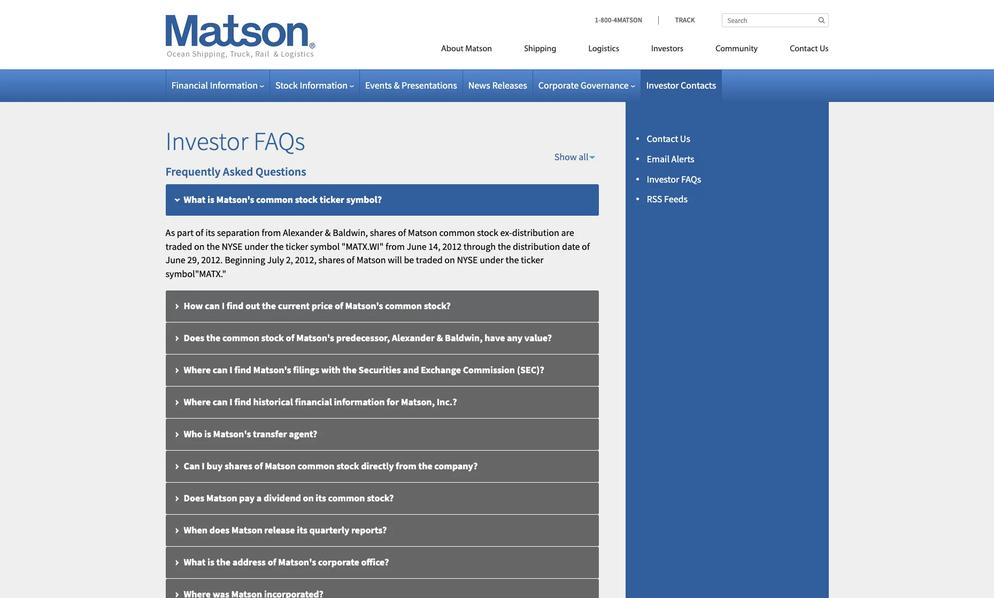Task type: describe. For each thing, give the bounding box(es) containing it.
does the common stock of matson's predecessor, alexander & baldwin, have any value? tab
[[166, 323, 599, 355]]

i for matson's
[[230, 364, 232, 376]]

can for out
[[205, 300, 220, 312]]

alexander inside as part of its separation from alexander & baldwin, shares of matson common stock ex-distribution are traded on the nyse under the ticker symbol "matx.wi" from june 14, 2012 through the distribution date of june 29, 2012. beginning july 2, 2012, shares of matson will be traded on nyse under the ticker symbol"matx."
[[283, 227, 323, 239]]

"matx.wi"
[[342, 240, 384, 253]]

what is the address of matson's corporate office?
[[184, 557, 389, 569]]

of up be
[[398, 227, 406, 239]]

stock down current
[[261, 332, 284, 344]]

financial information link
[[171, 79, 264, 91]]

through
[[464, 240, 496, 253]]

i for out
[[222, 300, 225, 312]]

does
[[209, 525, 230, 537]]

matson up 14,
[[408, 227, 437, 239]]

feeds
[[664, 193, 688, 206]]

can
[[184, 460, 200, 473]]

stock down questions
[[295, 193, 318, 206]]

current
[[278, 300, 310, 312]]

are
[[561, 227, 574, 239]]

what for what is the address of matson's corporate office?
[[184, 557, 206, 569]]

1 vertical spatial stock?
[[367, 492, 394, 505]]

ex-
[[500, 227, 512, 239]]

& inside as part of its separation from alexander & baldwin, shares of matson common stock ex-distribution are traded on the nyse under the ticker symbol "matx.wi" from june 14, 2012 through the distribution date of june 29, 2012. beginning july 2, 2012, shares of matson will be traded on nyse under the ticker symbol"matx."
[[325, 227, 331, 239]]

investor faqs link
[[647, 173, 701, 185]]

i for historical
[[230, 396, 232, 408]]

when does matson release its quarterly reports? tab
[[166, 515, 599, 548]]

2012
[[442, 240, 462, 253]]

a
[[257, 492, 262, 505]]

frequently
[[166, 164, 221, 179]]

alexander inside tab
[[392, 332, 435, 344]]

14,
[[429, 240, 441, 253]]

contact us inside top menu navigation
[[790, 45, 829, 53]]

0 vertical spatial distribution
[[512, 227, 559, 239]]

about matson link
[[425, 40, 508, 62]]

stock
[[275, 79, 298, 91]]

separation
[[217, 227, 260, 239]]

email
[[647, 153, 670, 165]]

top menu navigation
[[393, 40, 829, 62]]

date
[[562, 240, 580, 253]]

stock information
[[275, 79, 348, 91]]

& inside tab
[[437, 332, 443, 344]]

1 vertical spatial contact us link
[[647, 133, 690, 145]]

releases
[[492, 79, 527, 91]]

when does matson release its quarterly reports?
[[184, 525, 387, 537]]

0 vertical spatial stock?
[[424, 300, 451, 312]]

from inside tab
[[396, 460, 416, 473]]

(sec)?
[[517, 364, 544, 376]]

as part of its separation from alexander & baldwin, shares of matson common stock ex-distribution are traded on the nyse under the ticker symbol "matx.wi" from june 14, 2012 through the distribution date of june 29, 2012. beginning july 2, 2012, shares of matson will be traded on nyse under the ticker symbol"matx."
[[166, 227, 590, 280]]

when
[[184, 525, 208, 537]]

does the common stock of matson's predecessor, alexander & baldwin, have any value?
[[184, 332, 552, 344]]

common down questions
[[256, 193, 293, 206]]

does for does matson pay a dividend on its common stock?
[[184, 492, 204, 505]]

0 vertical spatial investor faqs
[[166, 125, 305, 157]]

investor for investor faqs link
[[647, 173, 679, 185]]

will
[[388, 254, 402, 266]]

does matson pay a dividend on its common stock? tab
[[166, 483, 599, 515]]

search image
[[818, 17, 825, 24]]

commission
[[463, 364, 515, 376]]

show all frequently asked questions
[[166, 151, 589, 179]]

2 horizontal spatial ticker
[[521, 254, 544, 266]]

agent?
[[289, 428, 317, 441]]

with
[[321, 364, 341, 376]]

0 vertical spatial from
[[262, 227, 281, 239]]

matson's inside 'tab'
[[253, 364, 291, 376]]

part
[[177, 227, 194, 239]]

release
[[264, 525, 295, 537]]

matson inside when does matson release its quarterly reports? tab
[[231, 525, 262, 537]]

inc.?
[[437, 396, 457, 408]]

does for does the common stock of matson's predecessor, alexander & baldwin, have any value?
[[184, 332, 204, 344]]

symbol"matx."
[[166, 268, 226, 280]]

of right address
[[268, 557, 276, 569]]

symbol
[[310, 240, 340, 253]]

how can i find out the current price of matson's common stock? tab
[[166, 291, 599, 323]]

1 vertical spatial on
[[445, 254, 455, 266]]

office?
[[361, 557, 389, 569]]

corporate governance
[[538, 79, 629, 91]]

shipping link
[[508, 40, 572, 62]]

29,
[[187, 254, 199, 266]]

july
[[267, 254, 284, 266]]

1 vertical spatial us
[[680, 133, 690, 145]]

show all link
[[166, 150, 599, 165]]

800-
[[601, 16, 614, 25]]

contact inside top menu navigation
[[790, 45, 818, 53]]

where can i find historical financial information for matson, inc.?
[[184, 396, 457, 408]]

community
[[716, 45, 758, 53]]

does matson pay a dividend on its common stock?
[[184, 492, 394, 505]]

common down "can i buy shares of matson common stock directly from the company?"
[[328, 492, 365, 505]]

1 vertical spatial june
[[166, 254, 185, 266]]

1-
[[595, 16, 601, 25]]

is for what is matson's common stock ticker symbol?
[[208, 193, 214, 206]]

matson inside can i buy shares of matson common stock directly from the company? tab
[[265, 460, 296, 473]]

securities
[[359, 364, 401, 376]]

on inside tab
[[303, 492, 314, 505]]

directly
[[361, 460, 394, 473]]

2012.
[[201, 254, 223, 266]]

who is matson's transfer agent?
[[184, 428, 317, 441]]

who
[[184, 428, 202, 441]]

1 horizontal spatial faqs
[[681, 173, 701, 185]]

0 vertical spatial under
[[245, 240, 268, 253]]

governance
[[581, 79, 629, 91]]

news releases link
[[468, 79, 527, 91]]

predecessor,
[[336, 332, 390, 344]]

is for what is the address of matson's corporate office?
[[208, 557, 214, 569]]

matson,
[[401, 396, 435, 408]]

as
[[166, 227, 175, 239]]

2 vertical spatial its
[[297, 525, 307, 537]]

what is matson's common stock ticker symbol?
[[184, 193, 382, 206]]

dividend
[[264, 492, 301, 505]]

matson image
[[166, 15, 315, 59]]

of up "a"
[[254, 460, 263, 473]]

0 vertical spatial shares
[[370, 227, 396, 239]]

contacts
[[681, 79, 716, 91]]

common up does the common stock of matson's predecessor, alexander & baldwin, have any value? tab
[[385, 300, 422, 312]]

reports?
[[351, 525, 387, 537]]

how
[[184, 300, 203, 312]]

stock information link
[[275, 79, 354, 91]]

symbol?
[[346, 193, 382, 206]]

what is matson's common stock ticker symbol? tab panel
[[166, 226, 599, 281]]



Task type: vqa. For each thing, say whether or not it's contained in the screenshot.
topmost click
no



Task type: locate. For each thing, give the bounding box(es) containing it.
have
[[485, 332, 505, 344]]

0 vertical spatial baldwin,
[[333, 227, 368, 239]]

what inside what is matson's common stock ticker symbol? tab
[[184, 193, 206, 206]]

the
[[207, 240, 220, 253], [270, 240, 284, 253], [498, 240, 511, 253], [506, 254, 519, 266], [262, 300, 276, 312], [206, 332, 221, 344], [343, 364, 357, 376], [418, 460, 433, 473], [216, 557, 231, 569]]

alexander up symbol
[[283, 227, 323, 239]]

0 vertical spatial contact us link
[[774, 40, 829, 62]]

is right who at the left of page
[[204, 428, 211, 441]]

shipping
[[524, 45, 556, 53]]

questions
[[256, 164, 306, 179]]

tab
[[166, 580, 599, 599]]

1 what from the top
[[184, 193, 206, 206]]

0 horizontal spatial alexander
[[283, 227, 323, 239]]

2 does from the top
[[184, 492, 204, 505]]

track
[[675, 16, 695, 25]]

corporate governance link
[[538, 79, 635, 91]]

shares right buy
[[225, 460, 252, 473]]

contact up email
[[647, 133, 678, 145]]

2 vertical spatial from
[[396, 460, 416, 473]]

matson right does at the left bottom of the page
[[231, 525, 262, 537]]

1 horizontal spatial its
[[297, 525, 307, 537]]

1 horizontal spatial alexander
[[392, 332, 435, 344]]

shares
[[370, 227, 396, 239], [318, 254, 345, 266], [225, 460, 252, 473]]

filings
[[293, 364, 319, 376]]

1 horizontal spatial traded
[[416, 254, 443, 266]]

nyse down "through"
[[457, 254, 478, 266]]

0 horizontal spatial nyse
[[222, 240, 243, 253]]

2 vertical spatial on
[[303, 492, 314, 505]]

1 horizontal spatial investor faqs
[[647, 173, 701, 185]]

matson left pay
[[206, 492, 237, 505]]

contact us down the search "icon"
[[790, 45, 829, 53]]

about matson
[[441, 45, 492, 53]]

alexander up 'and'
[[392, 332, 435, 344]]

matson down '"matx.wi"'
[[357, 254, 386, 266]]

1 horizontal spatial ticker
[[320, 193, 344, 206]]

presentations
[[402, 79, 457, 91]]

& right events
[[394, 79, 400, 91]]

what for what is matson's common stock ticker symbol?
[[184, 193, 206, 206]]

contact us link up the "email alerts"
[[647, 133, 690, 145]]

matson's up buy
[[213, 428, 251, 441]]

us down the search "icon"
[[820, 45, 829, 53]]

0 vertical spatial find
[[227, 300, 244, 312]]

stock
[[295, 193, 318, 206], [477, 227, 498, 239], [261, 332, 284, 344], [337, 460, 359, 473]]

is for who is matson's transfer agent?
[[204, 428, 211, 441]]

0 vertical spatial its
[[205, 227, 215, 239]]

1 vertical spatial is
[[204, 428, 211, 441]]

can inside "tab"
[[213, 396, 228, 408]]

traded down 14,
[[416, 254, 443, 266]]

does down the how
[[184, 332, 204, 344]]

1 vertical spatial nyse
[[457, 254, 478, 266]]

contact us link
[[774, 40, 829, 62], [647, 133, 690, 145]]

on right the dividend
[[303, 492, 314, 505]]

where inside 'tab'
[[184, 364, 211, 376]]

2 where from the top
[[184, 396, 211, 408]]

track link
[[659, 16, 695, 25]]

asked
[[223, 164, 253, 179]]

2,
[[286, 254, 293, 266]]

1 horizontal spatial june
[[407, 240, 427, 253]]

find for out
[[227, 300, 244, 312]]

1-800-4matson
[[595, 16, 643, 25]]

can i buy shares of matson common stock directly from the company?
[[184, 460, 478, 473]]

baldwin, up '"matx.wi"'
[[333, 227, 368, 239]]

find inside where can i find historical financial information for matson, inc.? "tab"
[[234, 396, 251, 408]]

matson inside does matson pay a dividend on its common stock? tab
[[206, 492, 237, 505]]

1 information from the left
[[210, 79, 258, 91]]

financial
[[171, 79, 208, 91]]

information right financial
[[210, 79, 258, 91]]

from
[[262, 227, 281, 239], [386, 240, 405, 253], [396, 460, 416, 473]]

stock left the directly
[[337, 460, 359, 473]]

0 vertical spatial contact
[[790, 45, 818, 53]]

june up be
[[407, 240, 427, 253]]

from right the directly
[[396, 460, 416, 473]]

historical
[[253, 396, 293, 408]]

4matson
[[614, 16, 643, 25]]

can for matson's
[[213, 364, 228, 376]]

does up when
[[184, 492, 204, 505]]

alerts
[[671, 153, 694, 165]]

2012,
[[295, 254, 317, 266]]

faqs
[[253, 125, 305, 157], [681, 173, 701, 185]]

is down does at the left bottom of the page
[[208, 557, 214, 569]]

1 vertical spatial from
[[386, 240, 405, 253]]

where for where can i find matson's filings with the securities and exchange commission (sec)?
[[184, 364, 211, 376]]

ticker inside tab
[[320, 193, 344, 206]]

contact us up the "email alerts"
[[647, 133, 690, 145]]

&
[[394, 79, 400, 91], [325, 227, 331, 239], [437, 332, 443, 344]]

1 vertical spatial investor faqs
[[647, 173, 701, 185]]

how can i find out the current price of matson's common stock?
[[184, 300, 451, 312]]

i inside "tab"
[[230, 396, 232, 408]]

shares up '"matx.wi"'
[[370, 227, 396, 239]]

1 vertical spatial shares
[[318, 254, 345, 266]]

can inside tab
[[205, 300, 220, 312]]

what is the address of matson's corporate office? tab
[[166, 548, 599, 580]]

0 vertical spatial what
[[184, 193, 206, 206]]

common inside as part of its separation from alexander & baldwin, shares of matson common stock ex-distribution are traded on the nyse under the ticker symbol "matx.wi" from june 14, 2012 through the distribution date of june 29, 2012. beginning july 2, 2012, shares of matson will be traded on nyse under the ticker symbol"matx."
[[439, 227, 475, 239]]

0 vertical spatial traded
[[166, 240, 192, 253]]

faqs up questions
[[253, 125, 305, 157]]

nyse
[[222, 240, 243, 253], [457, 254, 478, 266]]

beginning
[[225, 254, 265, 266]]

us inside top menu navigation
[[820, 45, 829, 53]]

shares down symbol
[[318, 254, 345, 266]]

news releases
[[468, 79, 527, 91]]

email alerts link
[[647, 153, 694, 165]]

0 horizontal spatial contact
[[647, 133, 678, 145]]

quarterly
[[309, 525, 349, 537]]

1 horizontal spatial &
[[394, 79, 400, 91]]

0 vertical spatial nyse
[[222, 240, 243, 253]]

1 horizontal spatial contact us link
[[774, 40, 829, 62]]

what down frequently
[[184, 193, 206, 206]]

can
[[205, 300, 220, 312], [213, 364, 228, 376], [213, 396, 228, 408]]

i
[[222, 300, 225, 312], [230, 364, 232, 376], [230, 396, 232, 408], [202, 460, 205, 473]]

under down "through"
[[480, 254, 504, 266]]

show
[[554, 151, 577, 163]]

matson's
[[216, 193, 254, 206], [345, 300, 383, 312], [296, 332, 334, 344], [253, 364, 291, 376], [213, 428, 251, 441], [278, 557, 316, 569]]

0 horizontal spatial shares
[[225, 460, 252, 473]]

on up 29,
[[194, 240, 205, 253]]

0 vertical spatial ticker
[[320, 193, 344, 206]]

1 vertical spatial distribution
[[513, 240, 560, 253]]

0 horizontal spatial june
[[166, 254, 185, 266]]

1 does from the top
[[184, 332, 204, 344]]

investor faqs
[[166, 125, 305, 157], [647, 173, 701, 185]]

1 vertical spatial alexander
[[392, 332, 435, 344]]

traded down part
[[166, 240, 192, 253]]

us up 'alerts'
[[680, 133, 690, 145]]

be
[[404, 254, 414, 266]]

2 vertical spatial find
[[234, 396, 251, 408]]

2 vertical spatial &
[[437, 332, 443, 344]]

stock up "through"
[[477, 227, 498, 239]]

0 vertical spatial where
[[184, 364, 211, 376]]

matson's down the asked
[[216, 193, 254, 206]]

matson inside about matson "link"
[[465, 45, 492, 53]]

events & presentations
[[365, 79, 457, 91]]

1 vertical spatial can
[[213, 364, 228, 376]]

0 vertical spatial can
[[205, 300, 220, 312]]

corporate
[[318, 557, 359, 569]]

0 horizontal spatial &
[[325, 227, 331, 239]]

us
[[820, 45, 829, 53], [680, 133, 690, 145]]

contact us link down the search "icon"
[[774, 40, 829, 62]]

investor up rss feeds link
[[647, 173, 679, 185]]

1 horizontal spatial nyse
[[457, 254, 478, 266]]

news
[[468, 79, 490, 91]]

for
[[387, 396, 399, 408]]

ticker
[[320, 193, 344, 206], [286, 240, 308, 253], [521, 254, 544, 266]]

2 what from the top
[[184, 557, 206, 569]]

of right part
[[196, 227, 204, 239]]

faqs down 'alerts'
[[681, 173, 701, 185]]

find inside where can i find matson's filings with the securities and exchange commission (sec)? 'tab'
[[234, 364, 251, 376]]

where can i find matson's filings with the securities and exchange commission (sec)? tab
[[166, 355, 599, 387]]

i inside 'tab'
[[230, 364, 232, 376]]

0 horizontal spatial investor faqs
[[166, 125, 305, 157]]

investor up frequently
[[166, 125, 248, 157]]

where for where can i find historical financial information for matson, inc.?
[[184, 396, 211, 408]]

information for financial information
[[210, 79, 258, 91]]

logistics link
[[572, 40, 635, 62]]

can inside 'tab'
[[213, 364, 228, 376]]

events
[[365, 79, 392, 91]]

and
[[403, 364, 419, 376]]

matson's down when does matson release its quarterly reports?
[[278, 557, 316, 569]]

find
[[227, 300, 244, 312], [234, 364, 251, 376], [234, 396, 251, 408]]

where inside "tab"
[[184, 396, 211, 408]]

of
[[196, 227, 204, 239], [398, 227, 406, 239], [582, 240, 590, 253], [347, 254, 355, 266], [335, 300, 343, 312], [286, 332, 294, 344], [254, 460, 263, 473], [268, 557, 276, 569]]

1 horizontal spatial us
[[820, 45, 829, 53]]

under up beginning
[[245, 240, 268, 253]]

0 horizontal spatial on
[[194, 240, 205, 253]]

common up 2012
[[439, 227, 475, 239]]

financial
[[295, 396, 332, 408]]

distribution left date
[[513, 240, 560, 253]]

find for historical
[[234, 396, 251, 408]]

1 vertical spatial find
[[234, 364, 251, 376]]

is down frequently
[[208, 193, 214, 206]]

who is matson's transfer agent? tab
[[166, 419, 599, 451]]

0 horizontal spatial contact us
[[647, 133, 690, 145]]

baldwin, left "have"
[[445, 332, 483, 344]]

community link
[[700, 40, 774, 62]]

0 vertical spatial does
[[184, 332, 204, 344]]

1 horizontal spatial contact
[[790, 45, 818, 53]]

investors link
[[635, 40, 700, 62]]

0 vertical spatial on
[[194, 240, 205, 253]]

matson's up the predecessor,
[[345, 300, 383, 312]]

common down out
[[222, 332, 259, 344]]

investor faqs up feeds
[[647, 173, 701, 185]]

1-800-4matson link
[[595, 16, 659, 25]]

1 vertical spatial &
[[325, 227, 331, 239]]

Search search field
[[722, 13, 829, 27]]

what down when
[[184, 557, 206, 569]]

of down current
[[286, 332, 294, 344]]

its
[[205, 227, 215, 239], [316, 492, 326, 505], [297, 525, 307, 537]]

1 vertical spatial its
[[316, 492, 326, 505]]

1 vertical spatial baldwin,
[[445, 332, 483, 344]]

can for historical
[[213, 396, 228, 408]]

0 horizontal spatial baldwin,
[[333, 227, 368, 239]]

nyse down separation
[[222, 240, 243, 253]]

1 vertical spatial under
[[480, 254, 504, 266]]

2 information from the left
[[300, 79, 348, 91]]

1 vertical spatial what
[[184, 557, 206, 569]]

matson's down how can i find out the current price of matson's common stock? at the bottom
[[296, 332, 334, 344]]

0 horizontal spatial contact us link
[[647, 133, 690, 145]]

1 vertical spatial contact
[[647, 133, 678, 145]]

0 vertical spatial &
[[394, 79, 400, 91]]

1 vertical spatial where
[[184, 396, 211, 408]]

of right date
[[582, 240, 590, 253]]

matson's up "historical"
[[253, 364, 291, 376]]

buy
[[207, 460, 223, 473]]

0 horizontal spatial information
[[210, 79, 258, 91]]

0 vertical spatial alexander
[[283, 227, 323, 239]]

2 vertical spatial can
[[213, 396, 228, 408]]

rss feeds
[[647, 193, 688, 206]]

contact down search "search field"
[[790, 45, 818, 53]]

1 vertical spatial investor
[[166, 125, 248, 157]]

0 horizontal spatial its
[[205, 227, 215, 239]]

0 horizontal spatial traded
[[166, 240, 192, 253]]

exchange
[[421, 364, 461, 376]]

0 vertical spatial is
[[208, 193, 214, 206]]

1 horizontal spatial shares
[[318, 254, 345, 266]]

price
[[312, 300, 333, 312]]

of right price
[[335, 300, 343, 312]]

investor contacts
[[646, 79, 716, 91]]

on
[[194, 240, 205, 253], [445, 254, 455, 266], [303, 492, 314, 505]]

address
[[232, 557, 266, 569]]

investor down investors link
[[646, 79, 679, 91]]

shares inside can i buy shares of matson common stock directly from the company? tab
[[225, 460, 252, 473]]

its inside as part of its separation from alexander & baldwin, shares of matson common stock ex-distribution are traded on the nyse under the ticker symbol "matx.wi" from june 14, 2012 through the distribution date of june 29, 2012. beginning july 2, 2012, shares of matson will be traded on nyse under the ticker symbol"matx."
[[205, 227, 215, 239]]

common down agent?
[[298, 460, 335, 473]]

the inside 'tab'
[[343, 364, 357, 376]]

1 horizontal spatial on
[[303, 492, 314, 505]]

1 horizontal spatial under
[[480, 254, 504, 266]]

2 vertical spatial is
[[208, 557, 214, 569]]

1 vertical spatial does
[[184, 492, 204, 505]]

june left 29,
[[166, 254, 185, 266]]

financial information
[[171, 79, 258, 91]]

find inside how can i find out the current price of matson's common stock? tab
[[227, 300, 244, 312]]

0 horizontal spatial stock?
[[367, 492, 394, 505]]

1 horizontal spatial information
[[300, 79, 348, 91]]

all
[[579, 151, 589, 163]]

0 vertical spatial us
[[820, 45, 829, 53]]

on down 2012
[[445, 254, 455, 266]]

matson right about
[[465, 45, 492, 53]]

2 horizontal spatial shares
[[370, 227, 396, 239]]

transfer
[[253, 428, 287, 441]]

can i buy shares of matson common stock directly from the company? tab
[[166, 451, 599, 483]]

logistics
[[588, 45, 619, 53]]

from up "july"
[[262, 227, 281, 239]]

0 vertical spatial june
[[407, 240, 427, 253]]

from up will on the top left
[[386, 240, 405, 253]]

information for stock information
[[300, 79, 348, 91]]

matson up the dividend
[[265, 460, 296, 473]]

1 horizontal spatial baldwin,
[[445, 332, 483, 344]]

1 horizontal spatial stock?
[[424, 300, 451, 312]]

its right part
[[205, 227, 215, 239]]

0 vertical spatial contact us
[[790, 45, 829, 53]]

distribution left are
[[512, 227, 559, 239]]

& up 'exchange'
[[437, 332, 443, 344]]

rss
[[647, 193, 662, 206]]

stock?
[[424, 300, 451, 312], [367, 492, 394, 505]]

what inside what is the address of matson's corporate office? tab
[[184, 557, 206, 569]]

0 horizontal spatial faqs
[[253, 125, 305, 157]]

0 horizontal spatial under
[[245, 240, 268, 253]]

stock inside as part of its separation from alexander & baldwin, shares of matson common stock ex-distribution are traded on the nyse under the ticker symbol "matx.wi" from june 14, 2012 through the distribution date of june 29, 2012. beginning july 2, 2012, shares of matson will be traded on nyse under the ticker symbol"matx."
[[477, 227, 498, 239]]

1 vertical spatial contact us
[[647, 133, 690, 145]]

investor faqs up the asked
[[166, 125, 305, 157]]

0 horizontal spatial us
[[680, 133, 690, 145]]

None search field
[[722, 13, 829, 27]]

1 vertical spatial traded
[[416, 254, 443, 266]]

& up symbol
[[325, 227, 331, 239]]

about
[[441, 45, 464, 53]]

what is matson's common stock ticker symbol? tab
[[166, 184, 599, 216]]

company?
[[434, 460, 478, 473]]

matson
[[465, 45, 492, 53], [408, 227, 437, 239], [357, 254, 386, 266], [265, 460, 296, 473], [206, 492, 237, 505], [231, 525, 262, 537]]

0 horizontal spatial ticker
[[286, 240, 308, 253]]

2 horizontal spatial its
[[316, 492, 326, 505]]

2 vertical spatial ticker
[[521, 254, 544, 266]]

where can i find historical financial information for matson, inc.? tab
[[166, 387, 599, 419]]

investor contacts link
[[646, 79, 716, 91]]

1 where from the top
[[184, 364, 211, 376]]

0 vertical spatial investor
[[646, 79, 679, 91]]

information
[[334, 396, 385, 408]]

2 horizontal spatial &
[[437, 332, 443, 344]]

find for matson's
[[234, 364, 251, 376]]

information
[[210, 79, 258, 91], [300, 79, 348, 91]]

information right stock
[[300, 79, 348, 91]]

investors
[[651, 45, 684, 53]]

traded
[[166, 240, 192, 253], [416, 254, 443, 266]]

its right release
[[297, 525, 307, 537]]

investor for investor contacts link
[[646, 79, 679, 91]]

of down '"matx.wi"'
[[347, 254, 355, 266]]

common
[[256, 193, 293, 206], [439, 227, 475, 239], [385, 300, 422, 312], [222, 332, 259, 344], [298, 460, 335, 473], [328, 492, 365, 505]]

its up quarterly
[[316, 492, 326, 505]]

baldwin, inside tab
[[445, 332, 483, 344]]

baldwin, inside as part of its separation from alexander & baldwin, shares of matson common stock ex-distribution are traded on the nyse under the ticker symbol "matx.wi" from june 14, 2012 through the distribution date of june 29, 2012. beginning july 2, 2012, shares of matson will be traded on nyse under the ticker symbol"matx."
[[333, 227, 368, 239]]

2 vertical spatial shares
[[225, 460, 252, 473]]



